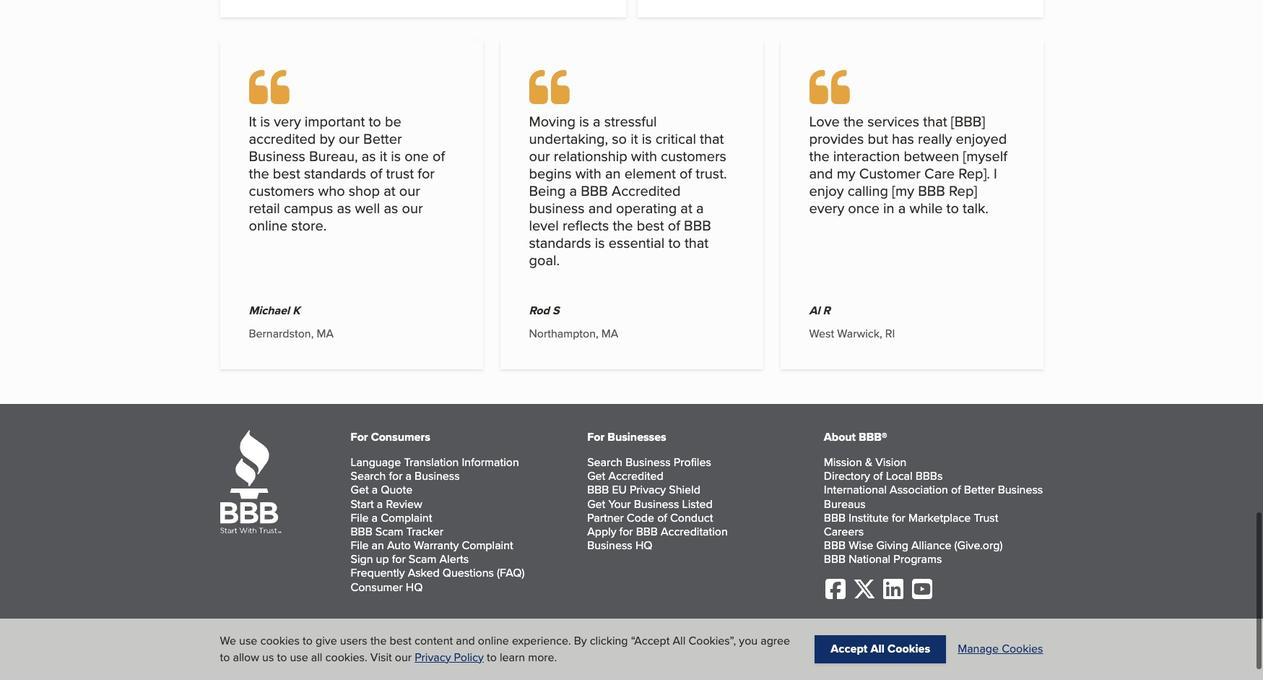 Task type: locate. For each thing, give the bounding box(es) containing it.
r
[[824, 302, 831, 319]]

trademarks link
[[474, 639, 533, 656]]

institute inside mission & vision directory of local bbbs international association of better business bureaus bbb institute for marketplace trust careers bbb wise giving alliance (give.org) bbb national programs
[[849, 509, 889, 526]]

to left give
[[303, 633, 313, 649]]

0 horizontal spatial institute
[[744, 667, 787, 680]]

1 horizontal spatial in
[[927, 653, 937, 670]]

it left one
[[380, 146, 387, 167]]

2 ma from the left
[[602, 325, 619, 342]]

international inside © 2024, international association of better business bureaus, inc., separately incorporated better business bureau organizations in the us, canada and mexico and bbb institute for marketplace trust, inc. all rights reserved. *
[[684, 639, 750, 656]]

0 horizontal spatial privacy
[[298, 639, 334, 656]]

policy for privacy policy
[[337, 639, 367, 656]]

in inside © 2024, international association of better business bureaus, inc., separately incorporated better business bureau organizations in the us, canada and mexico and bbb institute for marketplace trust, inc. all rights reserved. *
[[927, 653, 937, 670]]

cookies up inc.
[[888, 641, 931, 657]]

the right reflects
[[613, 215, 634, 236]]

1 cookies from the left
[[888, 641, 931, 657]]

of left use
[[253, 639, 263, 656]]

2 horizontal spatial privacy
[[630, 482, 666, 498]]

2 horizontal spatial best
[[637, 215, 665, 236]]

to right essential
[[669, 232, 681, 253]]

association up bbb institute for marketplace trust link
[[890, 482, 949, 498]]

0 vertical spatial association
[[890, 482, 949, 498]]

better inside mission & vision directory of local bbbs international association of better business bureaus bbb institute for marketplace trust careers bbb wise giving alliance (give.org) bbb national programs
[[965, 482, 996, 498]]

0 vertical spatial online
[[249, 215, 288, 236]]

0 vertical spatial scam
[[376, 523, 404, 540]]

your inside "search business profiles get accredited bbb eu privacy shield get your business listed partner code of conduct apply for bbb accreditation business hq"
[[609, 495, 631, 512]]

0 horizontal spatial standards
[[304, 163, 366, 184]]

goal.
[[529, 250, 560, 271]]

undertaking,
[[529, 128, 609, 149]]

0 vertical spatial marketplace
[[909, 509, 972, 526]]

and right business
[[589, 198, 613, 219]]

with
[[632, 146, 658, 167], [576, 163, 602, 184]]

at right "operating"
[[681, 198, 693, 219]]

of right 'bbbs'
[[952, 482, 962, 498]]

hq inside "search business profiles get accredited bbb eu privacy shield get your business listed partner code of conduct apply for bbb accreditation business hq"
[[636, 537, 653, 554]]

1 horizontal spatial online
[[478, 633, 509, 649]]

1 vertical spatial customers
[[249, 180, 315, 201]]

ma
[[317, 325, 334, 342], [602, 325, 619, 342]]

in right inc.
[[927, 653, 937, 670]]

0 vertical spatial customers
[[661, 146, 727, 167]]

better
[[364, 128, 402, 149], [965, 482, 996, 498], [830, 639, 863, 656], [727, 653, 760, 670]]

to left be
[[369, 111, 381, 132]]

rep].
[[959, 163, 991, 184]]

is left one
[[391, 146, 401, 167]]

cookies inside button
[[888, 641, 931, 657]]

standards down business
[[529, 232, 592, 253]]

2024,
[[650, 639, 681, 656]]

marketplace up the 'alliance'
[[909, 509, 972, 526]]

bbbs
[[916, 468, 943, 484]]

ma inside "rod s northampton, ma"
[[602, 325, 619, 342]]

quote
[[381, 482, 413, 498]]

1 horizontal spatial international
[[824, 482, 887, 498]]

0 horizontal spatial hq
[[406, 579, 423, 595]]

accredited inside moving is a stressful undertaking, so it is critical that our relationship with customers begins with an element of trust. being a bbb accredited business and operating at a level reflects the best of bbb standards is essential to that goal.
[[612, 180, 681, 201]]

marketplace
[[909, 509, 972, 526], [807, 667, 872, 680]]

institute up wise
[[849, 509, 889, 526]]

all right inc.
[[929, 667, 943, 680]]

file left up
[[351, 537, 369, 554]]

international association of better business bureaus link
[[824, 482, 1044, 512]]

choices
[[421, 639, 462, 656]]

1 horizontal spatial at
[[681, 198, 693, 219]]

1 vertical spatial an
[[372, 537, 384, 554]]

an left auto
[[372, 537, 384, 554]]

that left [bbb]
[[924, 111, 948, 132]]

a down trust. at the right top of the page
[[697, 198, 704, 219]]

the left my
[[810, 146, 830, 167]]

1 vertical spatial file
[[351, 537, 369, 554]]

© 2024, international association of better business bureaus, inc., separately incorporated better business bureau organizations in the us, canada and mexico and bbb institute for marketplace trust, inc. all rights reserved. *
[[638, 639, 1044, 680]]

of inside © 2024, international association of better business bureaus, inc., separately incorporated better business bureau organizations in the us, canada and mexico and bbb institute for marketplace trust, inc. all rights reserved. *
[[817, 639, 827, 656]]

2 for from the left
[[588, 428, 605, 445]]

institute down agree
[[744, 667, 787, 680]]

bbb up sign
[[351, 523, 373, 540]]

bureau,
[[309, 146, 358, 167]]

1 vertical spatial in
[[927, 653, 937, 670]]

for inside mission & vision directory of local bbbs international association of better business bureaus bbb institute for marketplace trust careers bbb wise giving alliance (give.org) bbb national programs
[[892, 509, 906, 526]]

best
[[273, 163, 300, 184], [637, 215, 665, 236], [390, 633, 412, 649]]

1 horizontal spatial marketplace
[[909, 509, 972, 526]]

start
[[351, 495, 374, 512]]

1 vertical spatial complaint
[[462, 537, 514, 554]]

at right 'shop'
[[384, 180, 396, 201]]

0 horizontal spatial ma
[[317, 325, 334, 342]]

as right well
[[384, 198, 398, 219]]

search up start at the bottom left of the page
[[351, 468, 386, 484]]

search inside "search business profiles get accredited bbb eu privacy shield get your business listed partner code of conduct apply for bbb accreditation business hq"
[[588, 454, 623, 470]]

1 horizontal spatial it
[[631, 128, 639, 149]]

an
[[606, 163, 621, 184], [372, 537, 384, 554]]

1 horizontal spatial standards
[[529, 232, 592, 253]]

1 horizontal spatial scam
[[409, 551, 437, 568]]

0 vertical spatial best
[[273, 163, 300, 184]]

of left the accept
[[817, 639, 827, 656]]

the inside moving is a stressful undertaking, so it is critical that our relationship with customers begins with an element of trust. being a bbb accredited business and operating at a level reflects the best of bbb standards is essential to that goal.
[[613, 215, 634, 236]]

1 vertical spatial scam
[[409, 551, 437, 568]]

rod
[[529, 302, 550, 319]]

0 horizontal spatial for
[[351, 428, 368, 445]]

1 vertical spatial international
[[684, 639, 750, 656]]

that right essential
[[685, 232, 709, 253]]

customers up "operating"
[[661, 146, 727, 167]]

file down get a quote link
[[351, 509, 369, 526]]

in
[[884, 198, 895, 219], [927, 653, 937, 670]]

0 vertical spatial your
[[609, 495, 631, 512]]

1 horizontal spatial privacy
[[415, 649, 451, 665]]

translation
[[404, 454, 459, 470]]

moving
[[529, 111, 576, 132]]

apply for bbb accreditation link
[[588, 523, 728, 540]]

1 vertical spatial standards
[[529, 232, 592, 253]]

a inside love the services that [bbb] provides but has really enjoyed the interaction between [myself and my customer care rep]. i enjoy calling [my bbb rep] every once in a while to talk.
[[899, 198, 906, 219]]

0 horizontal spatial policy
[[287, 658, 317, 674]]

profiles
[[674, 454, 712, 470]]

bbb down trust. at the right top of the page
[[684, 215, 712, 236]]

asked
[[408, 565, 440, 581]]

1 horizontal spatial all
[[871, 641, 885, 657]]

0 vertical spatial in
[[884, 198, 895, 219]]

0 horizontal spatial as
[[337, 198, 351, 219]]

an inside moving is a stressful undertaking, so it is critical that our relationship with customers begins with an element of trust. being a bbb accredited business and operating at a level reflects the best of bbb standards is essential to that goal.
[[606, 163, 621, 184]]

accept all cookies button
[[815, 636, 947, 663]]

for right the trust
[[418, 163, 435, 184]]

my
[[837, 163, 856, 184]]

frequently asked questions (faq) link
[[351, 565, 525, 581]]

0 vertical spatial file
[[351, 509, 369, 526]]

business inside language translation information search for a business get a quote start a review file a complaint bbb scam tracker file an auto warranty complaint sign up for scam alerts frequently asked questions (faq) consumer hq
[[415, 468, 460, 484]]

hq down sign up for scam alerts 'link'
[[406, 579, 423, 595]]

association left the accept
[[753, 639, 814, 656]]

1 vertical spatial marketplace
[[807, 667, 872, 680]]

talk.
[[963, 198, 989, 219]]

all
[[311, 649, 323, 665]]

1 horizontal spatial search
[[588, 454, 623, 470]]

love the services that [bbb] provides but has really enjoyed the interaction between [myself and my customer care rep]. i enjoy calling [my bbb rep] every once in a while to talk.
[[810, 111, 1008, 219]]

0 horizontal spatial with
[[576, 163, 602, 184]]

a left quote at left bottom
[[372, 482, 378, 498]]

ma right northampton,
[[602, 325, 619, 342]]

2 file from the top
[[351, 537, 369, 554]]

1 vertical spatial online
[[478, 633, 509, 649]]

clicking
[[590, 633, 628, 649]]

0 horizontal spatial cookies
[[888, 641, 931, 657]]

hq
[[636, 537, 653, 554], [406, 579, 423, 595]]

well
[[355, 198, 380, 219]]

0 vertical spatial international
[[824, 482, 887, 498]]

1 horizontal spatial customers
[[661, 146, 727, 167]]

business inside it is very important to be accredited by our better business bureau, as it is one of the best standards of trust for customers who shop at our retail campus as well as our online store.
[[249, 146, 306, 167]]

bbb down 'relationship'
[[581, 180, 608, 201]]

we
[[220, 633, 236, 649]]

for up language
[[351, 428, 368, 445]]

your down get accredited link
[[609, 495, 631, 512]]

the left us, at the right bottom
[[940, 653, 957, 670]]

1 horizontal spatial your
[[609, 495, 631, 512]]

1 horizontal spatial privacy policy link
[[415, 649, 484, 665]]

1 horizontal spatial cookies
[[1002, 641, 1044, 657]]

our
[[339, 128, 360, 149], [529, 146, 550, 167], [399, 180, 420, 201], [402, 198, 423, 219], [395, 649, 412, 665]]

1 vertical spatial institute
[[744, 667, 787, 680]]

1 vertical spatial association
[[753, 639, 814, 656]]

1 ma from the left
[[317, 325, 334, 342]]

0 horizontal spatial marketplace
[[807, 667, 872, 680]]

terms of use link
[[220, 639, 286, 656]]

0 vertical spatial standards
[[304, 163, 366, 184]]

search up eu
[[588, 454, 623, 470]]

at
[[384, 180, 396, 201], [681, 198, 693, 219]]

search for a business link
[[351, 468, 460, 484]]

scam
[[376, 523, 404, 540], [409, 551, 437, 568]]

ma for store.
[[317, 325, 334, 342]]

we use cookies to give users the best content and online experience. by clicking "accept all cookies", you agree to allow us to use all cookies. visit our
[[220, 633, 791, 665]]

online inside we use cookies to give users the best content and online experience. by clicking "accept all cookies", you agree to allow us to use all cookies. visit our
[[478, 633, 509, 649]]

0 horizontal spatial online
[[249, 215, 288, 236]]

to inside love the services that [bbb] provides but has really enjoyed the interaction between [myself and my customer care rep]. i enjoy calling [my bbb rep] every once in a while to talk.
[[947, 198, 960, 219]]

0 horizontal spatial customers
[[249, 180, 315, 201]]

0 horizontal spatial best
[[273, 163, 300, 184]]

file a complaint link
[[351, 509, 432, 526]]

1 horizontal spatial policy
[[337, 639, 367, 656]]

0 horizontal spatial at
[[384, 180, 396, 201]]

0 horizontal spatial in
[[884, 198, 895, 219]]

1 horizontal spatial association
[[890, 482, 949, 498]]

the up retail
[[249, 163, 269, 184]]

a down get a quote link
[[372, 509, 378, 526]]

for right up
[[392, 551, 406, 568]]

all up incorporated
[[673, 633, 686, 649]]

marketplace down the accept
[[807, 667, 872, 680]]

partner code of conduct link
[[588, 509, 714, 526]]

accept all cookies
[[831, 641, 931, 657]]

apply
[[588, 523, 617, 540]]

hq inside language translation information search for a business get a quote start a review file a complaint bbb scam tracker file an auto warranty complaint sign up for scam alerts frequently asked questions (faq) consumer hq
[[406, 579, 423, 595]]

0 horizontal spatial association
[[753, 639, 814, 656]]

0 vertical spatial an
[[606, 163, 621, 184]]

all inside button
[[871, 641, 885, 657]]

all up trust, at the bottom right of the page
[[871, 641, 885, 657]]

policy
[[337, 639, 367, 656], [454, 649, 484, 665], [287, 658, 317, 674]]

users
[[340, 633, 368, 649]]

for for for businesses
[[588, 428, 605, 445]]

for left bureau
[[790, 667, 804, 680]]

association inside mission & vision directory of local bbbs international association of better business bureaus bbb institute for marketplace trust careers bbb wise giving alliance (give.org) bbb national programs
[[890, 482, 949, 498]]

get inside language translation information search for a business get a quote start a review file a complaint bbb scam tracker file an auto warranty complaint sign up for scam alerts frequently asked questions (faq) consumer hq
[[351, 482, 369, 498]]

privacy policy link
[[298, 639, 367, 656], [415, 649, 484, 665]]

all inside we use cookies to give users the best content and online experience. by clicking "accept all cookies", you agree to allow us to use all cookies. visit our
[[673, 633, 686, 649]]

2 horizontal spatial policy
[[454, 649, 484, 665]]

it inside moving is a stressful undertaking, so it is critical that our relationship with customers begins with an element of trust. being a bbb accredited business and operating at a level reflects the best of bbb standards is essential to that goal.
[[631, 128, 639, 149]]

1 horizontal spatial institute
[[849, 509, 889, 526]]

manage
[[958, 641, 999, 657]]

all inside © 2024, international association of better business bureaus, inc., separately incorporated better business bureau organizations in the us, canada and mexico and bbb institute for marketplace trust, inc. all rights reserved. *
[[929, 667, 943, 680]]

trust
[[386, 163, 414, 184]]

use right we
[[239, 633, 258, 649]]

for right apply
[[620, 523, 633, 540]]

element
[[625, 163, 676, 184]]

review
[[386, 495, 423, 512]]

with right begins
[[576, 163, 602, 184]]

2 cookies from the left
[[1002, 641, 1044, 657]]

michael k bernardston, ma
[[249, 302, 334, 342]]

and right content
[[456, 633, 475, 649]]

1 horizontal spatial ma
[[602, 325, 619, 342]]

at inside moving is a stressful undertaking, so it is critical that our relationship with customers begins with an element of trust. being a bbb accredited business and operating at a level reflects the best of bbb standards is essential to that goal.
[[681, 198, 693, 219]]

learn
[[500, 649, 525, 665]]

very
[[274, 111, 301, 132]]

standards down by
[[304, 163, 366, 184]]

use left all
[[290, 649, 308, 665]]

complaint
[[381, 509, 432, 526], [462, 537, 514, 554]]

i
[[994, 163, 998, 184]]

2 horizontal spatial all
[[929, 667, 943, 680]]

of inside "search business profiles get accredited bbb eu privacy shield get your business listed partner code of conduct apply for bbb accreditation business hq"
[[658, 509, 668, 526]]

ma inside michael k bernardston, ma
[[317, 325, 334, 342]]

1 horizontal spatial best
[[390, 633, 412, 649]]

bbb right [my
[[919, 180, 946, 201]]

bureaus,
[[916, 639, 962, 656]]

get a quote link
[[351, 482, 413, 498]]

k
[[293, 302, 300, 319]]

for up giving
[[892, 509, 906, 526]]

international up the mexico
[[684, 639, 750, 656]]

and left my
[[810, 163, 834, 184]]

an down so
[[606, 163, 621, 184]]

vision
[[876, 454, 907, 470]]

for left businesses
[[588, 428, 605, 445]]

mexico
[[655, 667, 692, 680]]

0 vertical spatial accredited
[[612, 180, 681, 201]]

customers up store.
[[249, 180, 315, 201]]

1 vertical spatial accredited
[[609, 468, 664, 484]]

to right us
[[277, 649, 287, 665]]

policy inside trademarks hyperlinking policy
[[287, 658, 317, 674]]

your left ad
[[378, 639, 401, 656]]

1 for from the left
[[351, 428, 368, 445]]

business
[[529, 198, 585, 219]]

bbb image
[[220, 430, 281, 534]]

questions
[[443, 565, 494, 581]]

0 horizontal spatial your
[[378, 639, 401, 656]]

as up 'shop'
[[362, 146, 376, 167]]

programs
[[894, 551, 943, 568]]

warranty
[[414, 537, 459, 554]]

a left while
[[899, 198, 906, 219]]

critical
[[656, 128, 697, 149]]

terms
[[220, 639, 250, 656]]

1 vertical spatial best
[[637, 215, 665, 236]]

accredited up get your business listed link
[[609, 468, 664, 484]]

hyperlinking
[[220, 658, 284, 674]]

0 vertical spatial institute
[[849, 509, 889, 526]]

directory of local bbbs link
[[824, 468, 943, 484]]

bbb down "cookies","
[[718, 667, 741, 680]]

0 horizontal spatial search
[[351, 468, 386, 484]]

the right love
[[844, 111, 864, 132]]

0 vertical spatial hq
[[636, 537, 653, 554]]

trademarks hyperlinking policy
[[220, 639, 533, 674]]

provides
[[810, 128, 865, 149]]

of right code
[[658, 509, 668, 526]]

0 horizontal spatial all
[[673, 633, 686, 649]]

0 horizontal spatial international
[[684, 639, 750, 656]]

best inside it is very important to be accredited by our better business bureau, as it is one of the best standards of trust for customers who shop at our retail campus as well as our online store.
[[273, 163, 300, 184]]

to
[[369, 111, 381, 132], [947, 198, 960, 219], [669, 232, 681, 253], [303, 633, 313, 649], [220, 649, 230, 665], [277, 649, 287, 665], [487, 649, 497, 665]]

0 horizontal spatial an
[[372, 537, 384, 554]]

1 horizontal spatial complaint
[[462, 537, 514, 554]]

privacy for privacy policy
[[298, 639, 334, 656]]

2 vertical spatial best
[[390, 633, 412, 649]]

of left the trust
[[370, 163, 383, 184]]

michael
[[249, 302, 290, 319]]

cookies up the reserved.
[[1002, 641, 1044, 657]]

hq down code
[[636, 537, 653, 554]]

our right by
[[339, 128, 360, 149]]

customers inside moving is a stressful undertaking, so it is critical that our relationship with customers begins with an element of trust. being a bbb accredited business and operating at a level reflects the best of bbb standards is essential to that goal.
[[661, 146, 727, 167]]

1 horizontal spatial for
[[588, 428, 605, 445]]

bbb inside © 2024, international association of better business bureaus, inc., separately incorporated better business bureau organizations in the us, canada and mexico and bbb institute for marketplace trust, inc. all rights reserved. *
[[718, 667, 741, 680]]

0 horizontal spatial scam
[[376, 523, 404, 540]]

bbb left eu
[[588, 482, 609, 498]]

consumers
[[371, 428, 431, 445]]

mission & vision directory of local bbbs international association of better business bureaus bbb institute for marketplace trust careers bbb wise giving alliance (give.org) bbb national programs
[[824, 454, 1044, 568]]

1 vertical spatial hq
[[406, 579, 423, 595]]

campus
[[284, 198, 333, 219]]

0 horizontal spatial it
[[380, 146, 387, 167]]

a left so
[[593, 111, 601, 132]]

1 horizontal spatial hq
[[636, 537, 653, 554]]

is right it
[[260, 111, 270, 132]]

allow
[[233, 649, 259, 665]]

1 horizontal spatial an
[[606, 163, 621, 184]]

ma for standards
[[602, 325, 619, 342]]

our inside moving is a stressful undertaking, so it is critical that our relationship with customers begins with an element of trust. being a bbb accredited business and operating at a level reflects the best of bbb standards is essential to that goal.
[[529, 146, 550, 167]]

our up being
[[529, 146, 550, 167]]

it right so
[[631, 128, 639, 149]]

online
[[249, 215, 288, 236], [478, 633, 509, 649]]

in right the once
[[884, 198, 895, 219]]

0 vertical spatial complaint
[[381, 509, 432, 526]]

for
[[351, 428, 368, 445], [588, 428, 605, 445]]

an inside language translation information search for a business get a quote start a review file a complaint bbb scam tracker file an auto warranty complaint sign up for scam alerts frequently asked questions (faq) consumer hq
[[372, 537, 384, 554]]

the right "users"
[[371, 633, 387, 649]]

with right so
[[632, 146, 658, 167]]

business inside mission & vision directory of local bbbs international association of better business bureaus bbb institute for marketplace trust careers bbb wise giving alliance (give.org) bbb national programs
[[999, 482, 1044, 498]]

is right so
[[642, 128, 652, 149]]

privacy for privacy policy to learn more.
[[415, 649, 451, 665]]



Task type: vqa. For each thing, say whether or not it's contained in the screenshot.
bernardston,
yes



Task type: describe. For each thing, give the bounding box(es) containing it.
to inside it is very important to be accredited by our better business bureau, as it is one of the best standards of trust for customers who shop at our retail campus as well as our online store.
[[369, 111, 381, 132]]

frequently
[[351, 565, 405, 581]]

online inside it is very important to be accredited by our better business bureau, as it is one of the best standards of trust for customers who shop at our retail campus as well as our online store.
[[249, 215, 288, 236]]

privacy policy
[[298, 639, 367, 656]]

essential
[[609, 232, 665, 253]]

reflects
[[563, 215, 609, 236]]

separately
[[989, 639, 1044, 656]]

a up review
[[406, 468, 412, 484]]

the inside we use cookies to give users the best content and online experience. by clicking "accept all cookies", you agree to allow us to use all cookies. visit our
[[371, 633, 387, 649]]

our inside we use cookies to give users the best content and online experience. by clicking "accept all cookies", you agree to allow us to use all cookies. visit our
[[395, 649, 412, 665]]

conduct
[[671, 509, 714, 526]]

a right being
[[570, 180, 577, 201]]

that up trust. at the right top of the page
[[700, 128, 724, 149]]

international inside mission & vision directory of local bbbs international association of better business bureaus bbb institute for marketplace trust careers bbb wise giving alliance (give.org) bbb national programs
[[824, 482, 887, 498]]

bbb left wise
[[824, 537, 846, 554]]

0 horizontal spatial use
[[239, 633, 258, 649]]

standards inside moving is a stressful undertaking, so it is critical that our relationship with customers begins with an element of trust. being a bbb accredited business and operating at a level reflects the best of bbb standards is essential to that goal.
[[529, 232, 592, 253]]

association inside © 2024, international association of better business bureaus, inc., separately incorporated better business bureau organizations in the us, canada and mexico and bbb institute for marketplace trust, inc. all rights reserved. *
[[753, 639, 814, 656]]

to left learn on the left bottom of the page
[[487, 649, 497, 665]]

us
[[262, 649, 274, 665]]

for businesses link
[[588, 428, 667, 445]]

1 horizontal spatial with
[[632, 146, 658, 167]]

privacy inside "search business profiles get accredited bbb eu privacy shield get your business listed partner code of conduct apply for bbb accreditation business hq"
[[630, 482, 666, 498]]

&
[[866, 454, 873, 470]]

trust.
[[696, 163, 727, 184]]

©
[[638, 639, 647, 656]]

local
[[887, 468, 913, 484]]

marketplace inside mission & vision directory of local bbbs international association of better business bureaus bbb institute for marketplace trust careers bbb wise giving alliance (give.org) bbb national programs
[[909, 509, 972, 526]]

al
[[810, 302, 821, 319]]

the inside it is very important to be accredited by our better business bureau, as it is one of the best standards of trust for customers who shop at our retail campus as well as our online store.
[[249, 163, 269, 184]]

search business profiles link
[[588, 454, 712, 470]]

agree
[[761, 633, 791, 649]]

but
[[868, 128, 889, 149]]

reserved.
[[978, 667, 1027, 680]]

at inside it is very important to be accredited by our better business bureau, as it is one of the best standards of trust for customers who shop at our retail campus as well as our online store.
[[384, 180, 396, 201]]

start a review link
[[351, 495, 423, 512]]

of right one
[[433, 146, 445, 167]]

trademarks
[[474, 639, 533, 656]]

and inside moving is a stressful undertaking, so it is critical that our relationship with customers begins with an element of trust. being a bbb accredited business and operating at a level reflects the best of bbb standards is essential to that goal.
[[589, 198, 613, 219]]

cookies.
[[326, 649, 368, 665]]

accreditation
[[661, 523, 728, 540]]

sign up for scam alerts link
[[351, 551, 469, 568]]

0 horizontal spatial complaint
[[381, 509, 432, 526]]

for inside it is very important to be accredited by our better business bureau, as it is one of the best standards of trust for customers who shop at our retail campus as well as our online store.
[[418, 163, 435, 184]]

trust,
[[875, 667, 904, 680]]

1 horizontal spatial as
[[362, 146, 376, 167]]

bbb inside language translation information search for a business get a quote start a review file a complaint bbb scam tracker file an auto warranty complaint sign up for scam alerts frequently asked questions (faq) consumer hq
[[351, 523, 373, 540]]

bernardston,
[[249, 325, 314, 342]]

for consumers
[[351, 428, 431, 445]]

1 file from the top
[[351, 509, 369, 526]]

get your business listed link
[[588, 495, 713, 512]]

marketplace inside © 2024, international association of better business bureaus, inc., separately incorporated better business bureau organizations in the us, canada and mexico and bbb institute for marketplace trust, inc. all rights reserved. *
[[807, 667, 872, 680]]

for inside "search business profiles get accredited bbb eu privacy shield get your business listed partner code of conduct apply for bbb accreditation business hq"
[[620, 523, 633, 540]]

between
[[904, 146, 960, 167]]

2 horizontal spatial as
[[384, 198, 398, 219]]

code
[[627, 509, 655, 526]]

once
[[849, 198, 880, 219]]

services
[[868, 111, 920, 132]]

mission & vision link
[[824, 454, 907, 470]]

is left essential
[[595, 232, 605, 253]]

be
[[385, 111, 402, 132]]

best inside we use cookies to give users the best content and online experience. by clicking "accept all cookies", you agree to allow us to use all cookies. visit our
[[390, 633, 412, 649]]

for for for consumers
[[351, 428, 368, 445]]

of right essential
[[668, 215, 681, 236]]

enjoyed
[[956, 128, 1008, 149]]

bbb down directory
[[824, 509, 846, 526]]

about bbb® link
[[824, 428, 888, 445]]

is right "moving"
[[580, 111, 590, 132]]

relationship
[[554, 146, 628, 167]]

content
[[415, 633, 453, 649]]

of right &
[[874, 468, 884, 484]]

it is very important to be accredited by our better business bureau, as it is one of the best standards of trust for customers who shop at our retail campus as well as our online store.
[[249, 111, 445, 236]]

bbb down careers link
[[824, 551, 846, 568]]

that inside love the services that [bbb] provides but has really enjoyed the interaction between [myself and my customer care rep]. i enjoy calling [my bbb rep] every once in a while to talk.
[[924, 111, 948, 132]]

interaction
[[834, 146, 901, 167]]

standards inside it is very important to be accredited by our better business bureau, as it is one of the best standards of trust for customers who shop at our retail campus as well as our online store.
[[304, 163, 366, 184]]

eu
[[612, 482, 627, 498]]

1 vertical spatial your
[[378, 639, 401, 656]]

better inside it is very important to be accredited by our better business bureau, as it is one of the best standards of trust for customers who shop at our retail campus as well as our online store.
[[364, 128, 402, 149]]

retail
[[249, 198, 280, 219]]

for up review
[[389, 468, 403, 484]]

so
[[612, 128, 627, 149]]

careers link
[[824, 523, 864, 540]]

ri
[[886, 325, 896, 342]]

and right canada
[[1024, 653, 1044, 670]]

listed
[[683, 495, 713, 512]]

about bbb®
[[824, 428, 888, 445]]

give
[[316, 633, 337, 649]]

accredited inside "search business profiles get accredited bbb eu privacy shield get your business listed partner code of conduct apply for bbb accreditation business hq"
[[609, 468, 664, 484]]

every
[[810, 198, 845, 219]]

one
[[405, 146, 429, 167]]

tracker
[[407, 523, 444, 540]]

policy for privacy policy to learn more.
[[454, 649, 484, 665]]

for inside © 2024, international association of better business bureaus, inc., separately incorporated better business bureau organizations in the us, canada and mexico and bbb institute for marketplace trust, inc. all rights reserved. *
[[790, 667, 804, 680]]

information
[[462, 454, 519, 470]]

bbb down get your business listed link
[[636, 523, 658, 540]]

level
[[529, 215, 559, 236]]

giving
[[877, 537, 909, 554]]

customers inside it is very important to be accredited by our better business bureau, as it is one of the best standards of trust for customers who shop at our retail campus as well as our online store.
[[249, 180, 315, 201]]

consumer hq link
[[351, 579, 423, 595]]

[myself
[[964, 146, 1008, 167]]

bbb national programs link
[[824, 551, 943, 568]]

trust
[[974, 509, 999, 526]]

and inside we use cookies to give users the best content and online experience. by clicking "accept all cookies", you agree to allow us to use all cookies. visit our
[[456, 633, 475, 649]]

rights
[[945, 667, 975, 680]]

it inside it is very important to be accredited by our better business bureau, as it is one of the best standards of trust for customers who shop at our retail campus as well as our online store.
[[380, 146, 387, 167]]

important
[[305, 111, 365, 132]]

search inside language translation information search for a business get a quote start a review file a complaint bbb scam tracker file an auto warranty complaint sign up for scam alerts frequently asked questions (faq) consumer hq
[[351, 468, 386, 484]]

to left allow
[[220, 649, 230, 665]]

in inside love the services that [bbb] provides but has really enjoyed the interaction between [myself and my customer care rep]. i enjoy calling [my bbb rep] every once in a while to talk.
[[884, 198, 895, 219]]

shop
[[349, 180, 380, 201]]

language
[[351, 454, 401, 470]]

institute inside © 2024, international association of better business bureaus, inc., separately incorporated better business bureau organizations in the us, canada and mexico and bbb institute for marketplace trust, inc. all rights reserved. *
[[744, 667, 787, 680]]

a right start at the bottom left of the page
[[377, 495, 383, 512]]

your ad choices link
[[378, 639, 462, 656]]

bbb inside love the services that [bbb] provides but has really enjoyed the interaction between [myself and my customer care rep]. i enjoy calling [my bbb rep] every once in a while to talk.
[[919, 180, 946, 201]]

the inside © 2024, international association of better business bureaus, inc., separately incorporated better business bureau organizations in the us, canada and mexico and bbb institute for marketplace trust, inc. all rights reserved. *
[[940, 653, 957, 670]]

best inside moving is a stressful undertaking, so it is critical that our relationship with customers begins with an element of trust. being a bbb accredited business and operating at a level reflects the best of bbb standards is essential to that goal.
[[637, 215, 665, 236]]

[bbb]
[[952, 111, 986, 132]]

and inside love the services that [bbb] provides but has really enjoyed the interaction between [myself and my customer care rep]. i enjoy calling [my bbb rep] every once in a while to talk.
[[810, 163, 834, 184]]

auto
[[387, 537, 411, 554]]

our down the trust
[[402, 198, 423, 219]]

1 horizontal spatial use
[[290, 649, 308, 665]]

cookies",
[[689, 633, 737, 649]]

and right the mexico
[[695, 667, 715, 680]]

really
[[919, 128, 953, 149]]

our down one
[[399, 180, 420, 201]]

wise
[[849, 537, 874, 554]]

use
[[266, 639, 286, 656]]

cookies inside button
[[1002, 641, 1044, 657]]

al r west warwick, ri
[[810, 302, 896, 342]]

bureau
[[812, 653, 850, 670]]

of left trust. at the right top of the page
[[680, 163, 692, 184]]

us,
[[960, 653, 978, 670]]

0 horizontal spatial privacy policy link
[[298, 639, 367, 656]]

bbb scam tracker link
[[351, 523, 444, 540]]

by
[[574, 633, 587, 649]]

to inside moving is a stressful undertaking, so it is critical that our relationship with customers begins with an element of trust. being a bbb accredited business and operating at a level reflects the best of bbb standards is essential to that goal.
[[669, 232, 681, 253]]

organizations
[[853, 653, 924, 670]]

experience.
[[512, 633, 571, 649]]

it
[[249, 111, 257, 132]]

manage cookies
[[958, 641, 1044, 657]]

cookies
[[261, 633, 300, 649]]

bureaus
[[824, 495, 866, 512]]



